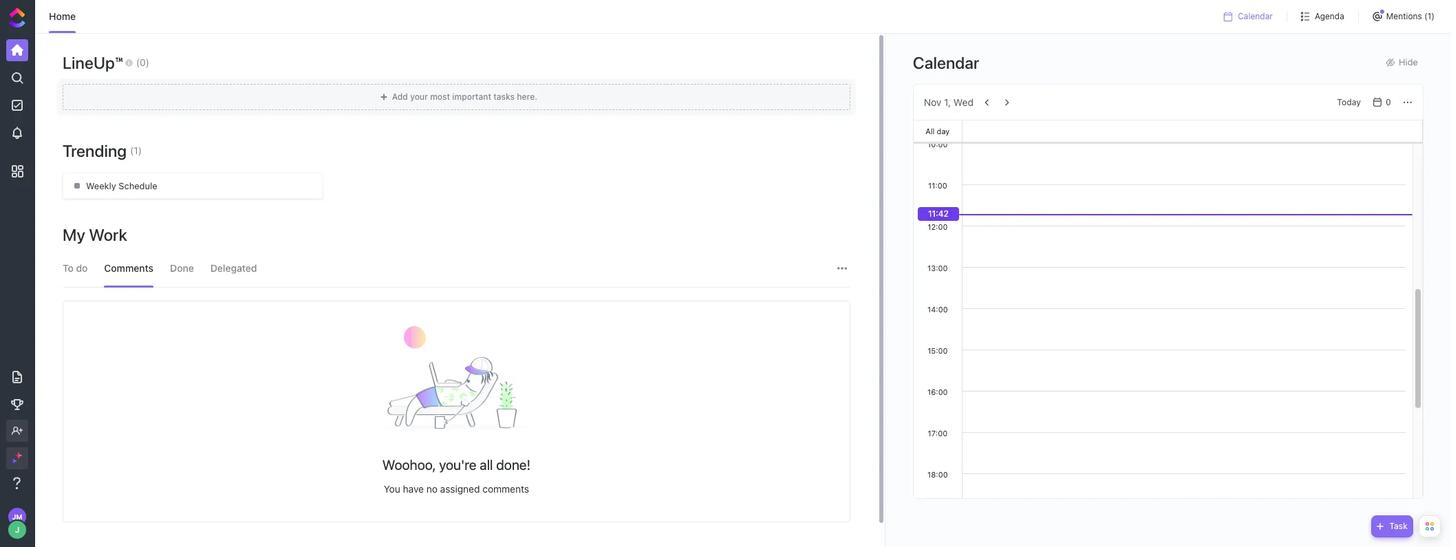 Task type: describe. For each thing, give the bounding box(es) containing it.
0 horizontal spatial calendar
[[913, 53, 980, 72]]

16:00
[[928, 388, 948, 396]]

jm
[[12, 513, 22, 521]]

have
[[403, 483, 424, 495]]

you have no assigned comments
[[384, 483, 529, 495]]

delegated
[[210, 262, 257, 274]]

1,
[[945, 96, 951, 108]]

to
[[63, 262, 74, 274]]

0
[[1386, 97, 1392, 107]]

nov
[[924, 96, 942, 108]]

18:00
[[928, 470, 948, 479]]

to do
[[63, 262, 88, 274]]

done button
[[170, 250, 194, 287]]

lineup
[[63, 53, 115, 72]]

j
[[15, 525, 19, 534]]

all
[[926, 126, 935, 135]]

important
[[452, 91, 491, 102]]

11:00
[[929, 181, 948, 190]]

(0)
[[136, 56, 149, 68]]

do
[[76, 262, 88, 274]]

woohoo, you're all done!
[[383, 457, 531, 473]]

most
[[430, 91, 450, 102]]

home
[[49, 10, 76, 22]]

your
[[410, 91, 428, 102]]

sparkle svg 2 image
[[11, 458, 16, 464]]

tasks
[[494, 91, 515, 102]]

mentions
[[1387, 11, 1423, 21]]

no
[[427, 483, 438, 495]]

woohoo,
[[383, 457, 436, 473]]

14:00
[[928, 305, 948, 314]]

today button
[[1332, 94, 1367, 110]]

(1) for trending
[[130, 145, 142, 156]]

add your most important tasks here. button
[[57, 79, 856, 115]]

my
[[63, 225, 85, 244]]

trending
[[63, 141, 127, 160]]

my work tab list
[[56, 250, 858, 287]]

15:00
[[928, 346, 948, 355]]

weekly schedule
[[86, 180, 157, 191]]

trending (1)
[[63, 141, 142, 160]]

wed
[[954, 96, 974, 108]]

you're
[[439, 457, 477, 473]]



Task type: vqa. For each thing, say whether or not it's contained in the screenshot.
alert
no



Task type: locate. For each thing, give the bounding box(es) containing it.
agenda
[[1315, 11, 1345, 21]]

delegated button
[[210, 250, 257, 287]]

schedule
[[119, 180, 157, 191]]

all
[[480, 457, 493, 473]]

calendar
[[1239, 11, 1273, 21], [913, 53, 980, 72]]

task
[[1390, 521, 1408, 531]]

comments
[[104, 262, 154, 274]]

0 vertical spatial (1)
[[1425, 11, 1435, 21]]

done
[[170, 262, 194, 274]]

0 horizontal spatial (1)
[[130, 145, 142, 156]]

here.
[[517, 91, 538, 102]]

13:00
[[928, 264, 948, 273]]

(1) inside trending (1)
[[130, 145, 142, 156]]

0 vertical spatial calendar
[[1239, 11, 1273, 21]]

sparkle svg 1 image
[[15, 452, 22, 459]]

comments
[[483, 483, 529, 495]]

12:00
[[928, 222, 948, 231]]

(1) up "schedule"
[[130, 145, 142, 156]]

mentions (1)
[[1387, 11, 1435, 21]]

to do button
[[63, 250, 88, 287]]

assigned
[[440, 483, 480, 495]]

weekly schedule link
[[63, 173, 323, 199]]

11:42
[[929, 209, 949, 219]]

1 horizontal spatial calendar
[[1239, 11, 1273, 21]]

(1) right mentions at the top
[[1425, 11, 1435, 21]]

my work
[[63, 225, 127, 244]]

(1)
[[1425, 11, 1435, 21], [130, 145, 142, 156]]

done!
[[496, 457, 531, 473]]

1 horizontal spatial (1)
[[1425, 11, 1435, 21]]

10:00
[[928, 140, 948, 149]]

weekly
[[86, 180, 116, 191]]

all day
[[926, 126, 950, 135]]

day
[[937, 126, 950, 135]]

you
[[384, 483, 400, 495]]

0 button
[[1370, 94, 1397, 110]]

1 vertical spatial calendar
[[913, 53, 980, 72]]

add your most important tasks here.
[[392, 91, 538, 102]]

hide
[[1399, 56, 1419, 67]]

nov 1, wed
[[924, 96, 974, 108]]

jm j
[[12, 513, 22, 534]]

comments button
[[104, 250, 154, 287]]

add
[[392, 91, 408, 102]]

17:00
[[928, 429, 948, 438]]

1 vertical spatial (1)
[[130, 145, 142, 156]]

work
[[89, 225, 127, 244]]

today
[[1338, 97, 1362, 107]]

(1) for mentions
[[1425, 11, 1435, 21]]

nov 1, wed button
[[924, 96, 974, 108]]



